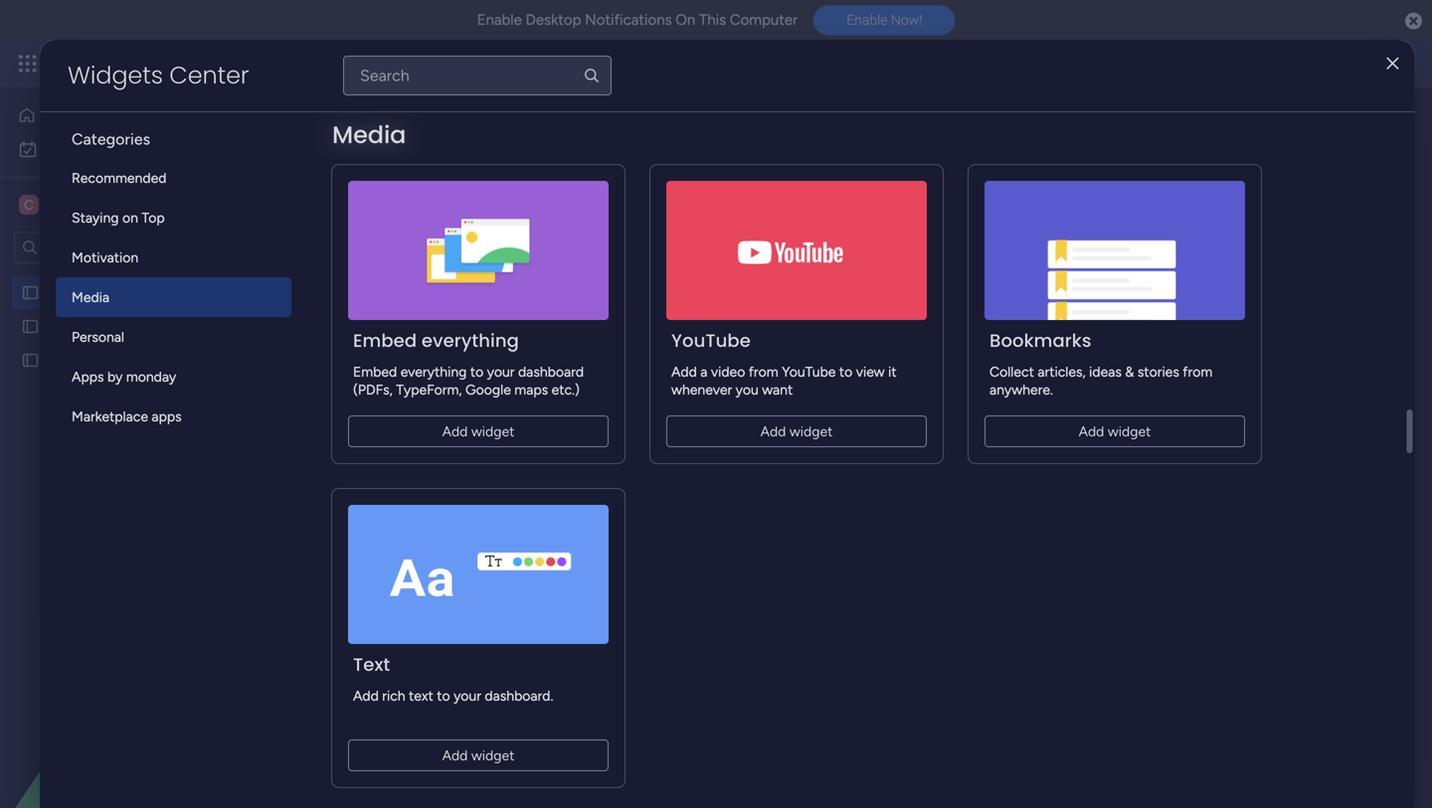 Task type: locate. For each thing, give the bounding box(es) containing it.
work up categories heading
[[161, 52, 196, 75]]

w10
[[734, 388, 756, 402]]

Workload field
[[325, 309, 423, 335]]

on
[[122, 209, 138, 226]]

add widget button down ideas
[[985, 416, 1245, 448]]

creative for creative assets
[[46, 195, 108, 214]]

0 vertical spatial youtube
[[671, 328, 751, 354]]

1 embed from the top
[[353, 328, 417, 354]]

enable
[[477, 11, 522, 29], [847, 12, 888, 28]]

arrow down image
[[809, 236, 833, 260]]

2024
[[420, 354, 453, 371]]

digital up creative requests on the top
[[47, 284, 86, 301]]

widget down &
[[1108, 423, 1151, 440]]

whenever
[[671, 381, 732, 398]]

monday up home link
[[89, 52, 157, 75]]

1 horizontal spatial asset
[[342, 239, 375, 256]]

here:
[[582, 151, 613, 168]]

1 vertical spatial work
[[68, 141, 99, 158]]

- left 10
[[769, 388, 773, 402]]

add widget button
[[348, 416, 609, 448], [666, 416, 927, 448], [985, 416, 1245, 448], [348, 740, 609, 772]]

1 vertical spatial monday
[[126, 368, 176, 385]]

0 vertical spatial your
[[487, 364, 515, 380]]

by
[[107, 368, 123, 385]]

4 - from the left
[[769, 388, 773, 402]]

1 vertical spatial everything
[[401, 364, 467, 380]]

0 vertical spatial public board image
[[21, 283, 40, 302]]

enable left the now!
[[847, 12, 888, 28]]

learn more about this package of templates here: https://youtu.be/9x6_kyyrn_e see more
[[304, 150, 877, 168]]

stories
[[1138, 364, 1179, 380]]

collaborative whiteboard button
[[539, 179, 713, 211]]

0 horizontal spatial your
[[454, 688, 481, 705]]

new asset
[[309, 239, 375, 256]]

0 vertical spatial embed
[[353, 328, 417, 354]]

None search field
[[343, 56, 612, 95]]

assets
[[111, 195, 157, 214]]

0 horizontal spatial digital asset management (dam)
[[47, 284, 252, 301]]

2 horizontal spatial asset
[[409, 103, 494, 147]]

0 horizontal spatial see
[[348, 55, 372, 72]]

- for w7   12 - 18
[[413, 388, 417, 402]]

1 enable from the left
[[477, 11, 522, 29]]

workspace image
[[19, 194, 39, 216]]

home option
[[12, 99, 242, 131]]

table
[[365, 186, 398, 203]]

typeform,
[[396, 381, 462, 398]]

rich
[[382, 688, 405, 705]]

widget down dashboard.
[[471, 747, 515, 764]]

4 right 25 on the top of page
[[568, 380, 576, 394]]

package
[[444, 151, 496, 168]]

10
[[776, 388, 787, 402]]

1 vertical spatial public board image
[[21, 317, 40, 336]]

1 vertical spatial asset
[[342, 239, 375, 256]]

add widget down google
[[442, 423, 515, 440]]

motivation option
[[56, 238, 291, 277]]

w10   4 - 10
[[734, 388, 787, 402]]

add
[[461, 239, 487, 256], [671, 364, 697, 380], [442, 423, 468, 440], [760, 423, 786, 440], [1079, 423, 1104, 440], [353, 688, 379, 705], [442, 747, 468, 764]]

1 horizontal spatial work
[[161, 52, 196, 75]]

add widget button down google
[[348, 416, 609, 448]]

(dam) down motivation option
[[212, 284, 252, 301]]

1 horizontal spatial from
[[1183, 364, 1213, 380]]

widgets
[[68, 59, 163, 92]]

everything up typeform,
[[401, 364, 467, 380]]

0 horizontal spatial enable
[[477, 11, 522, 29]]

1 vertical spatial embed
[[353, 364, 397, 380]]

templates
[[516, 151, 579, 168]]

see left more
[[818, 150, 842, 167]]

youtube up 10
[[782, 364, 836, 380]]

asset up creative requests on the top
[[90, 284, 123, 301]]

on
[[676, 11, 696, 29]]

w9
[[608, 388, 625, 402]]

add down 10
[[760, 423, 786, 440]]

management
[[201, 52, 309, 75], [502, 103, 720, 147], [126, 284, 208, 301]]

asset
[[409, 103, 494, 147], [342, 239, 375, 256], [90, 284, 123, 301]]

0 vertical spatial see
[[348, 55, 372, 72]]

work right my
[[68, 141, 99, 158]]

to up google
[[470, 364, 484, 380]]

1 horizontal spatial enable
[[847, 12, 888, 28]]

media for categories
[[332, 119, 406, 153]]

maps
[[514, 381, 548, 398]]

2 enable from the left
[[847, 12, 888, 28]]

0 vertical spatial management
[[201, 52, 309, 75]]

filter button
[[739, 232, 833, 264]]

1 vertical spatial your
[[454, 688, 481, 705]]

monday
[[89, 52, 157, 75], [126, 368, 176, 385]]

1 horizontal spatial your
[[487, 364, 515, 380]]

0 vertical spatial digital
[[302, 103, 402, 147]]

v2 collapse down image
[[312, 363, 330, 376]]

1 horizontal spatial digital asset management (dam)
[[302, 103, 830, 147]]

articles,
[[1038, 364, 1086, 380]]

0 horizontal spatial youtube
[[671, 328, 751, 354]]

add down ideas
[[1079, 423, 1104, 440]]

creative assets
[[46, 195, 157, 214]]

you
[[736, 381, 759, 398]]

website homepage redesign
[[47, 352, 225, 369]]

my work option
[[12, 133, 242, 165]]

1 horizontal spatial to
[[470, 364, 484, 380]]

to inside "text add rich text to your dashboard."
[[437, 688, 450, 705]]

0 vertical spatial work
[[161, 52, 196, 75]]

1 horizontal spatial see
[[818, 150, 842, 167]]

add inside popup button
[[461, 239, 487, 256]]

youtube add a video from youtube to view it whenever you want
[[671, 328, 897, 398]]

see
[[348, 55, 372, 72], [818, 150, 842, 167]]

lottie animation element
[[0, 608, 254, 809]]

see inside button
[[348, 55, 372, 72]]

your right text
[[454, 688, 481, 705]]

marketplace apps
[[72, 408, 182, 425]]

about
[[378, 151, 414, 168]]

0 horizontal spatial to
[[437, 688, 450, 705]]

- for w10   4 - 10
[[769, 388, 773, 402]]

google
[[465, 381, 511, 398]]

notifications
[[585, 11, 672, 29]]

add widget down 10
[[760, 423, 833, 440]]

apps by monday
[[72, 368, 176, 385]]

1 vertical spatial (dam)
[[212, 284, 252, 301]]

&
[[1125, 364, 1134, 380]]

main table
[[332, 186, 398, 203]]

digital up more
[[302, 103, 402, 147]]

widget down of
[[490, 239, 534, 256]]

embed up (pdfs,
[[353, 364, 397, 380]]

add left rich
[[353, 688, 379, 705]]

enable left desktop
[[477, 11, 522, 29]]

redesign
[[171, 352, 225, 369]]

from up "want"
[[749, 364, 778, 380]]

february
[[359, 354, 416, 371]]

public board image
[[21, 351, 40, 370]]

option
[[0, 275, 254, 279]]

top
[[142, 209, 165, 226]]

add widget button down dashboard.
[[348, 740, 609, 772]]

new asset button
[[301, 232, 383, 264]]

public board image for creative requests
[[21, 317, 40, 336]]

monday work management
[[89, 52, 309, 75]]

your up google
[[487, 364, 515, 380]]

- left 3
[[664, 388, 668, 402]]

0 horizontal spatial (dam)
[[212, 284, 252, 301]]

widget
[[490, 239, 534, 256], [471, 423, 515, 440], [790, 423, 833, 440], [1108, 423, 1151, 440], [471, 747, 515, 764]]

bookmarks collect articles, ideas & stories from anywhere.
[[990, 328, 1213, 398]]

2 public board image from the top
[[21, 317, 40, 336]]

(dam) up https://youtu.be/9x6_kyyrn_e
[[728, 103, 830, 147]]

more
[[845, 150, 877, 167]]

asset right new
[[342, 239, 375, 256]]

main
[[332, 186, 362, 203]]

add widget button down 10
[[666, 416, 927, 448]]

0 horizontal spatial asset
[[90, 284, 123, 301]]

text
[[353, 652, 390, 678]]

1 public board image from the top
[[21, 283, 40, 302]]

add widget button for embed everything
[[348, 416, 609, 448]]

to right text
[[437, 688, 450, 705]]

recommended option
[[56, 158, 291, 198]]

4 right you
[[759, 388, 766, 402]]

apps
[[152, 408, 182, 425]]

monday right by
[[126, 368, 176, 385]]

widget for text
[[471, 747, 515, 764]]

feb
[[628, 388, 646, 402]]

asset up package
[[409, 103, 494, 147]]

creative right the c at the top left of page
[[46, 195, 108, 214]]

from right stories
[[1183, 364, 1213, 380]]

digital asset management (dam) up requests
[[47, 284, 252, 301]]

add widget button for bookmarks
[[985, 416, 1245, 448]]

categories list box
[[56, 112, 307, 437]]

work inside option
[[68, 141, 99, 158]]

1 vertical spatial digital
[[47, 284, 86, 301]]

add down package
[[461, 239, 487, 256]]

v2 v sign image
[[516, 354, 532, 377]]

enable inside button
[[847, 12, 888, 28]]

embed everything embed everything to your dashboard (pdfs, typeform, google maps etc.)
[[353, 328, 584, 398]]

https://youtu.be/9x6_kyyrn_e
[[617, 151, 808, 168]]

see left plans
[[348, 55, 372, 72]]

0 vertical spatial creative
[[46, 195, 108, 214]]

add widget down of
[[461, 239, 534, 256]]

from
[[749, 364, 778, 380], [1183, 364, 1213, 380]]

2 from from the left
[[1183, 364, 1213, 380]]

1 - from the left
[[413, 388, 417, 402]]

from inside bookmarks collect articles, ideas & stories from anywhere.
[[1183, 364, 1213, 380]]

list box containing digital asset management (dam)
[[0, 272, 254, 646]]

youtube
[[671, 328, 751, 354], [782, 364, 836, 380]]

Search for a column type search field
[[343, 56, 612, 95]]

youtube up a
[[671, 328, 751, 354]]

1 from from the left
[[749, 364, 778, 380]]

embed up february
[[353, 328, 417, 354]]

dialog containing widgets center
[[40, 40, 1415, 809]]

to inside embed everything embed everything to your dashboard (pdfs, typeform, google maps etc.)
[[470, 364, 484, 380]]

creative up website
[[47, 318, 99, 335]]

1 vertical spatial see
[[818, 150, 842, 167]]

digital asset management (dam) up templates
[[302, 103, 830, 147]]

value
[[568, 675, 602, 692]]

your inside "text add rich text to your dashboard."
[[454, 688, 481, 705]]

of
[[500, 151, 513, 168]]

- right 12
[[413, 388, 417, 402]]

your
[[487, 364, 515, 380], [454, 688, 481, 705]]

public board image
[[21, 283, 40, 302], [21, 317, 40, 336]]

0 horizontal spatial work
[[68, 141, 99, 158]]

Chart field
[[886, 309, 948, 335]]

digital
[[302, 103, 402, 147], [47, 284, 86, 301]]

dialog
[[40, 40, 1415, 809]]

2 horizontal spatial to
[[839, 364, 853, 380]]

widget down w8
[[471, 423, 515, 440]]

add widget button for text
[[348, 740, 609, 772]]

add widget down dashboard.
[[442, 747, 515, 764]]

widget down "want"
[[790, 423, 833, 440]]

more
[[342, 151, 374, 168]]

search image
[[583, 67, 601, 85]]

chart
[[891, 309, 943, 334]]

marketplace
[[72, 408, 148, 425]]

1 horizontal spatial youtube
[[782, 364, 836, 380]]

26
[[649, 388, 661, 402]]

add widget for bookmarks
[[1079, 423, 1151, 440]]

your inside embed everything embed everything to your dashboard (pdfs, typeform, google maps etc.)
[[487, 364, 515, 380]]

Search in workspace field
[[42, 236, 166, 259]]

1 vertical spatial creative
[[47, 318, 99, 335]]

0 vertical spatial (dam)
[[728, 103, 830, 147]]

2 - from the left
[[531, 388, 536, 402]]

creative inside workspace selection element
[[46, 195, 108, 214]]

0 horizontal spatial from
[[749, 364, 778, 380]]

w7   12 - 18
[[380, 388, 431, 402]]

recommended
[[72, 170, 167, 186]]

new
[[309, 239, 338, 256]]

list box
[[0, 272, 254, 646]]

add widget for youtube
[[760, 423, 833, 440]]

to for text
[[437, 688, 450, 705]]

2 vertical spatial asset
[[90, 284, 123, 301]]

w9   feb 26 - 3
[[608, 388, 677, 402]]

3 - from the left
[[664, 388, 668, 402]]

1 horizontal spatial digital
[[302, 103, 402, 147]]

0 vertical spatial monday
[[89, 52, 157, 75]]

0 horizontal spatial digital
[[47, 284, 86, 301]]

asset inside button
[[342, 239, 375, 256]]

february 2024
[[359, 354, 453, 371]]

1 vertical spatial youtube
[[782, 364, 836, 380]]

everything up 2024
[[422, 328, 519, 354]]

widget for bookmarks
[[1108, 423, 1151, 440]]

add left a
[[671, 364, 697, 380]]

12
[[399, 388, 410, 402]]

- right 19
[[531, 388, 536, 402]]

select product image
[[18, 54, 38, 74]]

to left "view"
[[839, 364, 853, 380]]

see inside learn more about this package of templates here: https://youtu.be/9x6_kyyrn_e see more
[[818, 150, 842, 167]]

add widget down ideas
[[1079, 423, 1151, 440]]



Task type: describe. For each thing, give the bounding box(es) containing it.
1 vertical spatial management
[[502, 103, 720, 147]]

work for my
[[68, 141, 99, 158]]

2 vertical spatial management
[[126, 284, 208, 301]]

today
[[632, 313, 669, 330]]

add widget button for youtube
[[666, 416, 927, 448]]

marketplace apps option
[[56, 397, 291, 437]]

collaborative
[[553, 186, 636, 203]]

media for widgets center
[[332, 118, 406, 152]]

0 vertical spatial everything
[[422, 328, 519, 354]]

widgets center
[[68, 59, 249, 92]]

media option
[[56, 277, 291, 317]]

- for w8   19 - 25
[[531, 388, 536, 402]]

video
[[711, 364, 745, 380]]

my work
[[46, 141, 99, 158]]

motivation
[[72, 249, 138, 266]]

enable desktop notifications on this computer
[[477, 11, 798, 29]]

from inside youtube add a video from youtube to view it whenever you want
[[749, 364, 778, 380]]

dashboard.
[[485, 688, 553, 705]]

unassigned
[[378, 351, 451, 368]]

enable for enable now!
[[847, 12, 888, 28]]

c
[[24, 196, 34, 213]]

(pdfs,
[[353, 381, 393, 398]]

it
[[888, 364, 897, 380]]

john smith image
[[1377, 48, 1408, 80]]

main table button
[[301, 179, 413, 211]]

desktop
[[526, 11, 581, 29]]

today button
[[623, 305, 678, 339]]

add widget for embed everything
[[442, 423, 515, 440]]

apps
[[72, 368, 104, 385]]

Numbers field
[[325, 738, 419, 764]]

Digital asset management (DAM) field
[[297, 103, 835, 147]]

home
[[44, 107, 82, 124]]

work for monday
[[161, 52, 196, 75]]

categories
[[72, 130, 150, 149]]

enable now!
[[847, 12, 922, 28]]

lottie animation image
[[0, 608, 254, 809]]

staying
[[72, 209, 119, 226]]

media inside media option
[[72, 289, 109, 306]]

categories heading
[[56, 112, 291, 158]]

workspace selection element
[[19, 193, 160, 217]]

add widget button
[[425, 232, 543, 264]]

add widget for text
[[442, 747, 515, 764]]

add down "text add rich text to your dashboard."
[[442, 747, 468, 764]]

this
[[418, 151, 440, 168]]

my
[[46, 141, 65, 158]]

w8
[[498, 388, 515, 402]]

add inside "text add rich text to your dashboard."
[[353, 688, 379, 705]]

anywhere.
[[990, 381, 1053, 398]]

personal option
[[56, 317, 291, 357]]

text add rich text to your dashboard.
[[353, 652, 553, 705]]

see more link
[[816, 148, 879, 168]]

want
[[762, 381, 793, 398]]

your for embed everything
[[487, 364, 515, 380]]

view
[[856, 364, 885, 380]]

numbers
[[330, 738, 414, 764]]

center
[[169, 59, 249, 92]]

ideas
[[1089, 364, 1122, 380]]

no value
[[545, 675, 602, 692]]

3
[[671, 388, 677, 402]]

enable now! button
[[814, 5, 955, 35]]

19
[[518, 388, 528, 402]]

v2 collapse up image
[[312, 377, 330, 390]]

w8   19 - 25
[[498, 388, 551, 402]]

2 embed from the top
[[353, 364, 397, 380]]

0 vertical spatial digital asset management (dam)
[[302, 103, 830, 147]]

now!
[[891, 12, 922, 28]]

0 horizontal spatial 4
[[568, 380, 576, 394]]

bookmarks
[[990, 328, 1092, 354]]

18
[[420, 388, 431, 402]]

your for text
[[454, 688, 481, 705]]

widget for youtube
[[790, 423, 833, 440]]

add inside youtube add a video from youtube to view it whenever you want
[[671, 364, 697, 380]]

a
[[700, 364, 708, 380]]

battery
[[611, 738, 676, 764]]

more dots image
[[802, 315, 816, 329]]

creative for creative requests
[[47, 318, 99, 335]]

collect
[[990, 364, 1034, 380]]

no
[[545, 675, 564, 692]]

w7
[[380, 388, 397, 402]]

dapulse close image
[[1405, 11, 1422, 32]]

1 horizontal spatial (dam)
[[728, 103, 830, 147]]

weeks
[[697, 313, 739, 330]]

1 horizontal spatial 4
[[759, 388, 766, 402]]

Search field
[[576, 234, 636, 262]]

etc.)
[[552, 381, 580, 398]]

staying on top option
[[56, 198, 291, 238]]

dashboard
[[518, 364, 584, 380]]

add widget inside popup button
[[461, 239, 534, 256]]

computer
[[730, 11, 798, 29]]

widget for embed everything
[[471, 423, 515, 440]]

this
[[699, 11, 726, 29]]

monday inside option
[[126, 368, 176, 385]]

0 vertical spatial asset
[[409, 103, 494, 147]]

filter
[[771, 239, 802, 256]]

widget inside popup button
[[490, 239, 534, 256]]

personal
[[72, 329, 124, 346]]

requests
[[103, 318, 157, 335]]

apps by monday option
[[56, 357, 291, 397]]

my work link
[[12, 133, 242, 165]]

add down typeform,
[[442, 423, 468, 440]]

to inside youtube add a video from youtube to view it whenever you want
[[839, 364, 853, 380]]

1 vertical spatial digital asset management (dam)
[[47, 284, 252, 301]]

dapulse x slim image
[[1387, 56, 1399, 71]]

see plans
[[348, 55, 408, 72]]

text
[[409, 688, 433, 705]]

25
[[538, 388, 551, 402]]

website
[[47, 352, 98, 369]]

enable for enable desktop notifications on this computer
[[477, 11, 522, 29]]

whiteboard
[[639, 186, 713, 203]]

to for embed everything
[[470, 364, 484, 380]]

public board image for digital asset management (dam)
[[21, 283, 40, 302]]

home link
[[12, 99, 242, 131]]

workload
[[330, 309, 418, 334]]

see plans button
[[321, 49, 417, 79]]

Battery field
[[606, 738, 681, 764]]



Task type: vqa. For each thing, say whether or not it's contained in the screenshot.
The Files View button on the right top of page
no



